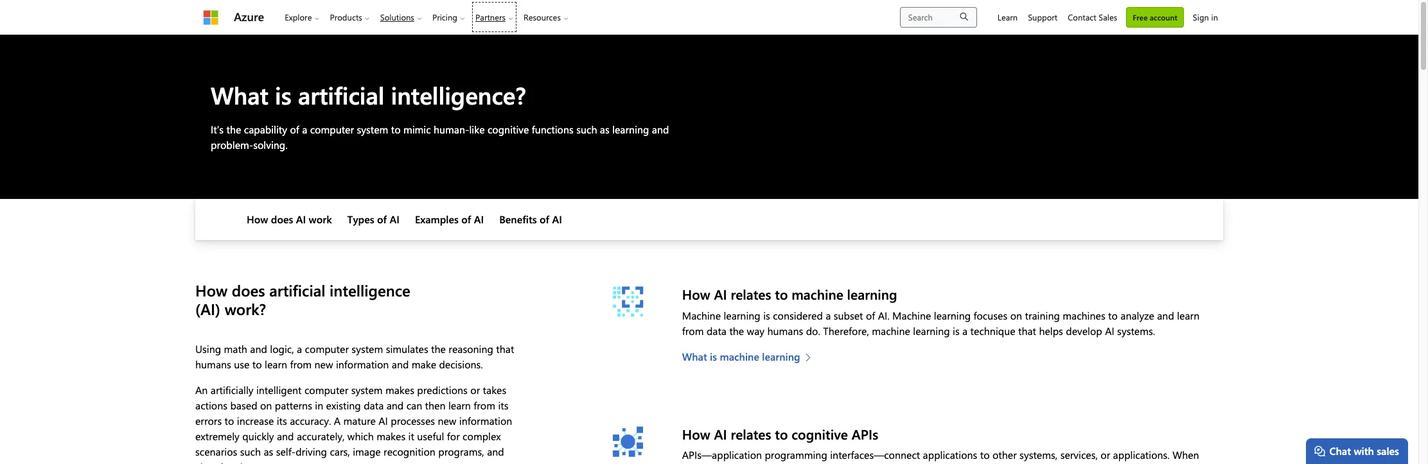 Task type: describe. For each thing, give the bounding box(es) containing it.
extremely
[[195, 430, 240, 443]]

using math and logic, a computer system simulates the reasoning that humans use to learn from new information and make decisions.
[[195, 342, 514, 371]]

in inside an artificially intelligent computer system makes predictions or takes actions based on patterns in existing data and can then learn from its errors to increase its accuracy. a mature ai processes new information extremely quickly and accurately, which makes it useful for complex scenarios such as self-driving cars, image recognition programs, and virtual assistants.
[[315, 399, 323, 412]]

new inside "using math and logic, a computer system simulates the reasoning that humans use to learn from new information and make decisions."
[[314, 358, 333, 371]]

solving.
[[253, 138, 288, 152]]

decisions.
[[439, 358, 483, 371]]

examples of ai link
[[415, 213, 484, 226]]

support
[[1028, 12, 1058, 22]]

artificially
[[211, 383, 253, 397]]

intelligent inside an artificially intelligent computer system makes predictions or takes actions based on patterns in existing data and can then learn from its errors to increase its accuracy. a mature ai processes new information extremely quickly and accurately, which makes it useful for complex scenarios such as self-driving cars, image recognition programs, and virtual assistants.
[[256, 383, 302, 397]]

how does artificial intelligence (ai) work?
[[195, 280, 410, 319]]

it's
[[211, 123, 224, 136]]

models.
[[1089, 464, 1125, 464]]

training
[[1025, 309, 1060, 322]]

library
[[923, 464, 951, 464]]

self-
[[276, 445, 296, 459]]

sign in
[[1193, 12, 1218, 22]]

solutions
[[380, 12, 414, 22]]

do.
[[806, 324, 820, 338]]

ai.
[[878, 309, 890, 322]]

specific
[[1005, 464, 1038, 464]]

1 horizontal spatial its
[[498, 399, 508, 412]]

contact sales
[[1068, 12, 1117, 22]]

patterns
[[275, 399, 312, 412]]

as inside an artificially intelligent computer system makes predictions or takes actions based on patterns in existing data and can then learn from its errors to increase its accuracy. a mature ai processes new information extremely quickly and accurately, which makes it useful for complex scenarios such as self-driving cars, image recognition programs, and virtual assistants.
[[264, 445, 273, 459]]

the inside how ai relates to machine learning machine learning is considered a subset of ai. machine learning focuses on training machines to analyze and learn from data the way humans do. therefore, machine learning is a technique that helps develop ai systems.
[[729, 324, 744, 338]]

the inside it's the capability of a computer system to mimic human-like cognitive functions such as learning and problem-solving.
[[226, 123, 241, 136]]

that inside how ai relates to machine learning machine learning is considered a subset of ai. machine learning focuses on training machines to analyze and learn from data the way humans do. therefore, machine learning is a technique that helps develop ai systems.
[[1018, 324, 1036, 338]]

benefits of ai
[[499, 213, 562, 226]]

new inside an artificially intelligent computer system makes predictions or takes actions based on patterns in existing data and can then learn from its errors to increase its accuracy. a mature ai processes new information extremely quickly and accurately, which makes it useful for complex scenarios such as self-driving cars, image recognition programs, and virtual assistants.
[[438, 414, 456, 428]]

learn inside how ai relates to machine learning machine learning is considered a subset of ai. machine learning focuses on training machines to analyze and learn from data the way humans do. therefore, machine learning is a technique that helps develop ai systems.
[[1177, 309, 1199, 322]]

requesting
[[820, 464, 868, 464]]

azure link
[[234, 8, 264, 26]]

intelligence
[[330, 280, 410, 301]]

benefits
[[499, 213, 537, 226]]

of inside how ai relates to cognitive apis apis—application programming interfaces—connect applications to other systems, services, or applications. when you use cognitive apis, you're requesting access to a library of domain-specific intelligent models.
[[954, 464, 963, 464]]

then
[[425, 399, 446, 412]]

apis—application
[[682, 448, 762, 462]]

1 horizontal spatial in
[[1211, 12, 1218, 22]]

errors
[[195, 414, 222, 428]]

such inside it's the capability of a computer system to mimic human-like cognitive functions such as learning and problem-solving.
[[576, 123, 597, 136]]

learn link
[[992, 0, 1023, 34]]

explore button
[[280, 0, 325, 34]]

what is machine learning link
[[682, 349, 818, 365]]

how for how ai relates to machine learning machine learning is considered a subset of ai. machine learning focuses on training machines to analyze and learn from data the way humans do. therefore, machine learning is a technique that helps develop ai systems.
[[682, 285, 710, 303]]

relates for cognitive
[[731, 425, 771, 443]]

partners
[[475, 12, 506, 22]]

explore
[[285, 12, 312, 22]]

learn inside an artificially intelligent computer system makes predictions or takes actions based on patterns in existing data and can then learn from its errors to increase its accuracy. a mature ai processes new information extremely quickly and accurately, which makes it useful for complex scenarios such as self-driving cars, image recognition programs, and virtual assistants.
[[448, 399, 471, 412]]

of right benefits
[[540, 213, 549, 226]]

how ai relates to cognitive apis apis—application programming interfaces—connect applications to other systems, services, or applications. when you use cognitive apis, you're requesting access to a library of domain-specific intelligent models.
[[682, 425, 1199, 464]]

products button
[[325, 0, 375, 34]]

0 vertical spatial machine
[[792, 285, 843, 303]]

recognition
[[384, 445, 435, 459]]

primary element
[[195, 0, 581, 34]]

relates for machine
[[731, 285, 771, 303]]

mature
[[343, 414, 376, 428]]

capability
[[244, 123, 287, 136]]

of right examples
[[461, 213, 471, 226]]

an
[[195, 383, 208, 397]]

make
[[412, 358, 436, 371]]

sales
[[1377, 445, 1399, 458]]

that inside "using math and logic, a computer system simulates the reasoning that humans use to learn from new information and make decisions."
[[496, 342, 514, 356]]

services,
[[1060, 448, 1098, 462]]

other
[[992, 448, 1017, 462]]

a inside "using math and logic, a computer system simulates the reasoning that humans use to learn from new information and make decisions."
[[297, 342, 302, 356]]

actions
[[195, 399, 227, 412]]

partners button
[[470, 0, 518, 34]]

humans inside "using math and logic, a computer system simulates the reasoning that humans use to learn from new information and make decisions."
[[195, 358, 231, 371]]

computer for of
[[310, 123, 354, 136]]

cognitive inside it's the capability of a computer system to mimic human-like cognitive functions such as learning and problem-solving.
[[488, 123, 529, 136]]

complex
[[463, 430, 501, 443]]

or inside an artificially intelligent computer system makes predictions or takes actions based on patterns in existing data and can then learn from its errors to increase its accuracy. a mature ai processes new information extremely quickly and accurately, which makes it useful for complex scenarios such as self-driving cars, image recognition programs, and virtual assistants.
[[470, 383, 480, 397]]

learn inside "using math and logic, a computer system simulates the reasoning that humans use to learn from new information and make decisions."
[[265, 358, 287, 371]]

as inside it's the capability of a computer system to mimic human-like cognitive functions such as learning and problem-solving.
[[600, 123, 609, 136]]

mimic
[[403, 123, 431, 136]]

to inside an artificially intelligent computer system makes predictions or takes actions based on patterns in existing data and can then learn from its errors to increase its accuracy. a mature ai processes new information extremely quickly and accurately, which makes it useful for complex scenarios such as self-driving cars, image recognition programs, and virtual assistants.
[[225, 414, 234, 428]]

contact
[[1068, 12, 1096, 22]]

work?
[[225, 299, 266, 319]]

assistants.
[[226, 461, 272, 464]]

logic,
[[270, 342, 294, 356]]

of inside it's the capability of a computer system to mimic human-like cognitive functions such as learning and problem-solving.
[[290, 123, 299, 136]]

scenarios
[[195, 445, 237, 459]]

does for artificial
[[232, 280, 265, 301]]

system inside an artificially intelligent computer system makes predictions or takes actions based on patterns in existing data and can then learn from its errors to increase its accuracy. a mature ai processes new information extremely quickly and accurately, which makes it useful for complex scenarios such as self-driving cars, image recognition programs, and virtual assistants.
[[351, 383, 383, 397]]

on inside how ai relates to machine learning machine learning is considered a subset of ai. machine learning focuses on training machines to analyze and learn from data the way humans do. therefore, machine learning is a technique that helps develop ai systems.
[[1010, 309, 1022, 322]]

therefore,
[[823, 324, 869, 338]]

like
[[469, 123, 485, 136]]

information inside an artificially intelligent computer system makes predictions or takes actions based on patterns in existing data and can then learn from its errors to increase its accuracy. a mature ai processes new information extremely quickly and accurately, which makes it useful for complex scenarios such as self-driving cars, image recognition programs, and virtual assistants.
[[459, 414, 512, 428]]

products
[[330, 12, 362, 22]]

a left technique
[[962, 324, 968, 338]]

programs,
[[438, 445, 484, 459]]

a
[[334, 414, 341, 428]]

way
[[747, 324, 764, 338]]

apis
[[852, 425, 878, 443]]

an artificially intelligent computer system makes predictions or takes actions based on patterns in existing data and can then learn from its errors to increase its accuracy. a mature ai processes new information extremely quickly and accurately, which makes it useful for complex scenarios such as self-driving cars, image recognition programs, and virtual assistants.
[[195, 383, 512, 464]]

helps
[[1039, 324, 1063, 338]]

when
[[1172, 448, 1199, 462]]

virtual
[[195, 461, 223, 464]]

what for what is artificial intelligence?
[[211, 79, 268, 110]]

with
[[1354, 445, 1374, 458]]

artificial for is
[[298, 79, 384, 110]]

interfaces—connect
[[830, 448, 920, 462]]

from inside "using math and logic, a computer system simulates the reasoning that humans use to learn from new information and make decisions."
[[290, 358, 312, 371]]

you're
[[789, 464, 817, 464]]

examples of ai
[[415, 213, 484, 226]]

the inside "using math and logic, a computer system simulates the reasoning that humans use to learn from new information and make decisions."
[[431, 342, 446, 356]]

contact sales link
[[1063, 0, 1122, 34]]

what for what is machine learning
[[682, 350, 707, 363]]

quickly
[[242, 430, 274, 443]]

computer inside an artificially intelligent computer system makes predictions or takes actions based on patterns in existing data and can then learn from its errors to increase its accuracy. a mature ai processes new information extremely quickly and accurately, which makes it useful for complex scenarios such as self-driving cars, image recognition programs, and virtual assistants.
[[304, 383, 348, 397]]

to up domain-
[[980, 448, 990, 462]]

use inside "using math and logic, a computer system simulates the reasoning that humans use to learn from new information and make decisions."
[[234, 358, 250, 371]]

which
[[347, 430, 374, 443]]

a inside it's the capability of a computer system to mimic human-like cognitive functions such as learning and problem-solving.
[[302, 123, 307, 136]]

it
[[408, 430, 414, 443]]

accuracy.
[[290, 414, 331, 428]]

processes
[[391, 414, 435, 428]]

Global search field
[[900, 7, 977, 27]]



Task type: vqa. For each thing, say whether or not it's contained in the screenshot.
the "use" within the Using math and logic, a computer system simulates the reasoning that humans use to learn from new information and make decisions.
yes



Task type: locate. For each thing, give the bounding box(es) containing it.
computer inside it's the capability of a computer system to mimic human-like cognitive functions such as learning and problem-solving.
[[310, 123, 354, 136]]

1 vertical spatial the
[[729, 324, 744, 338]]

that down training
[[1018, 324, 1036, 338]]

1 vertical spatial in
[[315, 399, 323, 412]]

to inside "using math and logic, a computer system simulates the reasoning that humans use to learn from new information and make decisions."
[[252, 358, 262, 371]]

system inside "using math and logic, a computer system simulates the reasoning that humans use to learn from new information and make decisions."
[[352, 342, 383, 356]]

learn
[[997, 12, 1018, 22]]

azure
[[234, 9, 264, 24]]

system left simulates
[[352, 342, 383, 356]]

of left "ai."
[[866, 309, 875, 322]]

such up assistants.
[[240, 445, 261, 459]]

use down math
[[234, 358, 250, 371]]

relates up apis—application
[[731, 425, 771, 443]]

how for how does artificial intelligence (ai) work?
[[195, 280, 227, 301]]

2 horizontal spatial cognitive
[[792, 425, 848, 443]]

learn
[[1177, 309, 1199, 322], [265, 358, 287, 371], [448, 399, 471, 412]]

work
[[309, 213, 332, 226]]

relates up way
[[731, 285, 771, 303]]

in
[[1211, 12, 1218, 22], [315, 399, 323, 412]]

1 vertical spatial such
[[240, 445, 261, 459]]

data up the mature
[[364, 399, 384, 412]]

1 vertical spatial what
[[682, 350, 707, 363]]

focuses
[[974, 309, 1007, 322]]

0 horizontal spatial new
[[314, 358, 333, 371]]

2 horizontal spatial from
[[682, 324, 704, 338]]

1 horizontal spatial from
[[474, 399, 495, 412]]

functions
[[532, 123, 574, 136]]

that right reasoning
[[496, 342, 514, 356]]

0 horizontal spatial that
[[496, 342, 514, 356]]

1 horizontal spatial on
[[1010, 309, 1022, 322]]

math
[[224, 342, 247, 356]]

intelligent inside how ai relates to cognitive apis apis—application programming interfaces—connect applications to other systems, services, or applications. when you use cognitive apis, you're requesting access to a library of domain-specific intelligent models.
[[1041, 464, 1086, 464]]

does inside how does artificial intelligence (ai) work?
[[232, 280, 265, 301]]

a left the library
[[915, 464, 920, 464]]

0 horizontal spatial on
[[260, 399, 272, 412]]

0 vertical spatial data
[[707, 324, 727, 338]]

to left mimic
[[391, 123, 401, 136]]

from up what is machine learning
[[682, 324, 704, 338]]

1 vertical spatial or
[[1101, 448, 1110, 462]]

1 horizontal spatial or
[[1101, 448, 1110, 462]]

0 vertical spatial learn
[[1177, 309, 1199, 322]]

1 vertical spatial new
[[438, 414, 456, 428]]

0 vertical spatial new
[[314, 358, 333, 371]]

its down takes
[[498, 399, 508, 412]]

2 vertical spatial computer
[[304, 383, 348, 397]]

0 horizontal spatial what
[[211, 79, 268, 110]]

you
[[682, 464, 699, 464]]

to up programming
[[775, 425, 788, 443]]

1 horizontal spatial machine
[[892, 309, 931, 322]]

use down apis—application
[[702, 464, 717, 464]]

2 vertical spatial system
[[351, 383, 383, 397]]

of right types
[[377, 213, 387, 226]]

0 vertical spatial intelligent
[[256, 383, 302, 397]]

1 vertical spatial intelligent
[[1041, 464, 1086, 464]]

learn right analyze
[[1177, 309, 1199, 322]]

to left analyze
[[1108, 309, 1118, 322]]

2 vertical spatial learn
[[448, 399, 471, 412]]

considered
[[773, 309, 823, 322]]

cars,
[[330, 445, 350, 459]]

0 horizontal spatial use
[[234, 358, 250, 371]]

a right capability
[[302, 123, 307, 136]]

cognitive right like
[[488, 123, 529, 136]]

information up existing
[[336, 358, 389, 371]]

or
[[470, 383, 480, 397], [1101, 448, 1110, 462]]

cognitive up programming
[[792, 425, 848, 443]]

of right capability
[[290, 123, 299, 136]]

access
[[871, 464, 900, 464]]

is
[[275, 79, 291, 110], [763, 309, 770, 322], [953, 324, 960, 338], [710, 350, 717, 363]]

1 vertical spatial information
[[459, 414, 512, 428]]

system for simulates
[[352, 342, 383, 356]]

0 horizontal spatial in
[[315, 399, 323, 412]]

relates
[[731, 285, 771, 303], [731, 425, 771, 443]]

artificial for does
[[269, 280, 325, 301]]

1 vertical spatial from
[[290, 358, 312, 371]]

a right logic,
[[297, 342, 302, 356]]

0 vertical spatial humans
[[767, 324, 803, 338]]

does
[[271, 213, 293, 226], [232, 280, 265, 301]]

the left way
[[729, 324, 744, 338]]

0 horizontal spatial such
[[240, 445, 261, 459]]

1 horizontal spatial cognitive
[[720, 464, 761, 464]]

how
[[247, 213, 268, 226], [195, 280, 227, 301], [682, 285, 710, 303], [682, 425, 710, 443]]

0 horizontal spatial machine
[[720, 350, 759, 363]]

2 vertical spatial the
[[431, 342, 446, 356]]

1 vertical spatial makes
[[377, 430, 405, 443]]

as left self-
[[264, 445, 273, 459]]

free account
[[1133, 12, 1177, 22]]

from inside an artificially intelligent computer system makes predictions or takes actions based on patterns in existing data and can then learn from its errors to increase its accuracy. a mature ai processes new information extremely quickly and accurately, which makes it useful for complex scenarios such as self-driving cars, image recognition programs, and virtual assistants.
[[474, 399, 495, 412]]

such inside an artificially intelligent computer system makes predictions or takes actions based on patterns in existing data and can then learn from its errors to increase its accuracy. a mature ai processes new information extremely quickly and accurately, which makes it useful for complex scenarios such as self-driving cars, image recognition programs, and virtual assistants.
[[240, 445, 261, 459]]

0 vertical spatial as
[[600, 123, 609, 136]]

from
[[682, 324, 704, 338], [290, 358, 312, 371], [474, 399, 495, 412]]

from down logic,
[[290, 358, 312, 371]]

how does ai work link
[[247, 213, 332, 226]]

0 vertical spatial in
[[1211, 12, 1218, 22]]

new up existing
[[314, 358, 333, 371]]

1 vertical spatial humans
[[195, 358, 231, 371]]

1 vertical spatial artificial
[[269, 280, 325, 301]]

1 vertical spatial as
[[264, 445, 273, 459]]

on inside an artificially intelligent computer system makes predictions or takes actions based on patterns in existing data and can then learn from its errors to increase its accuracy. a mature ai processes new information extremely quickly and accurately, which makes it useful for complex scenarios such as self-driving cars, image recognition programs, and virtual assistants.
[[260, 399, 272, 412]]

machines
[[1063, 309, 1105, 322]]

0 horizontal spatial the
[[226, 123, 241, 136]]

0 horizontal spatial machine
[[682, 309, 721, 322]]

intelligence?
[[391, 79, 526, 110]]

how for how does ai work
[[247, 213, 268, 226]]

or inside how ai relates to cognitive apis apis—application programming interfaces—connect applications to other systems, services, or applications. when you use cognitive apis, you're requesting access to a library of domain-specific intelligent models.
[[1101, 448, 1110, 462]]

to up the "extremely"
[[225, 414, 234, 428]]

0 vertical spatial its
[[498, 399, 508, 412]]

systems,
[[1020, 448, 1058, 462]]

ai inside an artificially intelligent computer system makes predictions or takes actions based on patterns in existing data and can then learn from its errors to increase its accuracy. a mature ai processes new information extremely quickly and accurately, which makes it useful for complex scenarios such as self-driving cars, image recognition programs, and virtual assistants.
[[379, 414, 388, 428]]

1 horizontal spatial as
[[600, 123, 609, 136]]

system up existing
[[351, 383, 383, 397]]

what is artificial intelligence?
[[211, 79, 526, 110]]

intelligent
[[256, 383, 302, 397], [1041, 464, 1086, 464]]

human-
[[434, 123, 469, 136]]

how ai relates to machine learning machine learning is considered a subset of ai. machine learning focuses on training machines to analyze and learn from data the way humans do. therefore, machine learning is a technique that helps develop ai systems.
[[682, 285, 1199, 338]]

1 machine from the left
[[682, 309, 721, 322]]

0 vertical spatial makes
[[385, 383, 414, 397]]

pricing button
[[427, 0, 470, 34]]

data inside how ai relates to machine learning machine learning is considered a subset of ai. machine learning focuses on training machines to analyze and learn from data the way humans do. therefore, machine learning is a technique that helps develop ai systems.
[[707, 324, 727, 338]]

2 relates from the top
[[731, 425, 771, 443]]

ai
[[296, 213, 306, 226], [390, 213, 399, 226], [474, 213, 484, 226], [552, 213, 562, 226], [714, 285, 727, 303], [1105, 324, 1114, 338], [379, 414, 388, 428], [714, 425, 727, 443]]

develop
[[1066, 324, 1102, 338]]

0 vertical spatial such
[[576, 123, 597, 136]]

computer inside "using math and logic, a computer system simulates the reasoning that humans use to learn from new information and make decisions."
[[305, 342, 349, 356]]

0 horizontal spatial from
[[290, 358, 312, 371]]

relates inside how ai relates to machine learning machine learning is considered a subset of ai. machine learning focuses on training machines to analyze and learn from data the way humans do. therefore, machine learning is a technique that helps develop ai systems.
[[731, 285, 771, 303]]

and inside it's the capability of a computer system to mimic human-like cognitive functions such as learning and problem-solving.
[[652, 123, 669, 136]]

0 vertical spatial what
[[211, 79, 268, 110]]

technique
[[970, 324, 1015, 338]]

2 horizontal spatial machine
[[872, 324, 910, 338]]

1 horizontal spatial humans
[[767, 324, 803, 338]]

relates inside how ai relates to cognitive apis apis—application programming interfaces—connect applications to other systems, services, or applications. when you use cognitive apis, you're requesting access to a library of domain-specific intelligent models.
[[731, 425, 771, 443]]

1 vertical spatial machine
[[872, 324, 910, 338]]

2 vertical spatial machine
[[720, 350, 759, 363]]

to right the access
[[903, 464, 912, 464]]

computer right logic,
[[305, 342, 349, 356]]

humans down using
[[195, 358, 231, 371]]

0 horizontal spatial intelligent
[[256, 383, 302, 397]]

computer down what is artificial intelligence?
[[310, 123, 354, 136]]

systems.
[[1117, 324, 1155, 338]]

intelligent up patterns
[[256, 383, 302, 397]]

new up for
[[438, 414, 456, 428]]

1 horizontal spatial use
[[702, 464, 717, 464]]

existing
[[326, 399, 361, 412]]

0 vertical spatial the
[[226, 123, 241, 136]]

system inside it's the capability of a computer system to mimic human-like cognitive functions such as learning and problem-solving.
[[357, 123, 388, 136]]

system down what is artificial intelligence?
[[357, 123, 388, 136]]

problem-
[[211, 138, 253, 152]]

intelligent down services,
[[1041, 464, 1086, 464]]

0 vertical spatial relates
[[731, 285, 771, 303]]

using
[[195, 342, 221, 356]]

takes
[[483, 383, 506, 397]]

0 horizontal spatial cognitive
[[488, 123, 529, 136]]

computer up existing
[[304, 383, 348, 397]]

1 horizontal spatial intelligent
[[1041, 464, 1086, 464]]

0 vertical spatial from
[[682, 324, 704, 338]]

of inside how ai relates to machine learning machine learning is considered a subset of ai. machine learning focuses on training machines to analyze and learn from data the way humans do. therefore, machine learning is a technique that helps develop ai systems.
[[866, 309, 875, 322]]

use inside how ai relates to cognitive apis apis—application programming interfaces—connect applications to other systems, services, or applications. when you use cognitive apis, you're requesting access to a library of domain-specific intelligent models.
[[702, 464, 717, 464]]

1 horizontal spatial information
[[459, 414, 512, 428]]

0 horizontal spatial or
[[470, 383, 480, 397]]

useful
[[417, 430, 444, 443]]

1 vertical spatial on
[[260, 399, 272, 412]]

on up increase in the bottom of the page
[[260, 399, 272, 412]]

as right functions at the left top of page
[[600, 123, 609, 136]]

machine down "ai."
[[872, 324, 910, 338]]

0 horizontal spatial as
[[264, 445, 273, 459]]

how for how ai relates to cognitive apis apis—application programming interfaces—connect applications to other systems, services, or applications. when you use cognitive apis, you're requesting access to a library of domain-specific intelligent models.
[[682, 425, 710, 443]]

ai inside how ai relates to cognitive apis apis—application programming interfaces—connect applications to other systems, services, or applications. when you use cognitive apis, you're requesting access to a library of domain-specific intelligent models.
[[714, 425, 727, 443]]

makes left it
[[377, 430, 405, 443]]

artificial inside how does artificial intelligence (ai) work?
[[269, 280, 325, 301]]

1 vertical spatial cognitive
[[792, 425, 848, 443]]

0 vertical spatial system
[[357, 123, 388, 136]]

predictions
[[417, 383, 468, 397]]

1 vertical spatial its
[[277, 414, 287, 428]]

information inside "using math and logic, a computer system simulates the reasoning that humans use to learn from new information and make decisions."
[[336, 358, 389, 371]]

apis,
[[764, 464, 786, 464]]

machine down way
[[720, 350, 759, 363]]

to up artificially
[[252, 358, 262, 371]]

data up what is machine learning
[[707, 324, 727, 338]]

resources button
[[518, 0, 574, 34]]

from down takes
[[474, 399, 495, 412]]

2 horizontal spatial learn
[[1177, 309, 1199, 322]]

2 machine from the left
[[892, 309, 931, 322]]

0 vertical spatial cognitive
[[488, 123, 529, 136]]

1 horizontal spatial such
[[576, 123, 597, 136]]

0 vertical spatial information
[[336, 358, 389, 371]]

new
[[314, 358, 333, 371], [438, 414, 456, 428]]

a left subset
[[826, 309, 831, 322]]

does left work
[[271, 213, 293, 226]]

1 horizontal spatial does
[[271, 213, 293, 226]]

programming
[[765, 448, 827, 462]]

0 horizontal spatial its
[[277, 414, 287, 428]]

0 horizontal spatial does
[[232, 280, 265, 301]]

learning
[[612, 123, 649, 136], [847, 285, 897, 303], [724, 309, 760, 322], [934, 309, 971, 322], [913, 324, 950, 338], [762, 350, 800, 363]]

1 vertical spatial does
[[232, 280, 265, 301]]

to up 'considered'
[[775, 285, 788, 303]]

applications.
[[1113, 448, 1170, 462]]

resources
[[524, 12, 561, 22]]

information up complex
[[459, 414, 512, 428]]

0 horizontal spatial data
[[364, 399, 384, 412]]

2 horizontal spatial the
[[729, 324, 744, 338]]

reasoning
[[449, 342, 493, 356]]

such
[[576, 123, 597, 136], [240, 445, 261, 459]]

0 vertical spatial computer
[[310, 123, 354, 136]]

computer for logic,
[[305, 342, 349, 356]]

how inside how ai relates to machine learning machine learning is considered a subset of ai. machine learning focuses on training machines to analyze and learn from data the way humans do. therefore, machine learning is a technique that helps develop ai systems.
[[682, 285, 710, 303]]

from inside how ai relates to machine learning machine learning is considered a subset of ai. machine learning focuses on training machines to analyze and learn from data the way humans do. therefore, machine learning is a technique that helps develop ai systems.
[[682, 324, 704, 338]]

0 vertical spatial that
[[1018, 324, 1036, 338]]

or up "models." on the right of page
[[1101, 448, 1110, 462]]

the up "make"
[[431, 342, 446, 356]]

in up accuracy.
[[315, 399, 323, 412]]

cognitive down apis—application
[[720, 464, 761, 464]]

to inside it's the capability of a computer system to mimic human-like cognitive functions such as learning and problem-solving.
[[391, 123, 401, 136]]

machine up 'considered'
[[792, 285, 843, 303]]

humans inside how ai relates to machine learning machine learning is considered a subset of ai. machine learning focuses on training machines to analyze and learn from data the way humans do. therefore, machine learning is a technique that helps develop ai systems.
[[767, 324, 803, 338]]

machine up what is machine learning
[[682, 309, 721, 322]]

0 vertical spatial artificial
[[298, 79, 384, 110]]

such right functions at the left top of page
[[576, 123, 597, 136]]

its down patterns
[[277, 414, 287, 428]]

a inside how ai relates to cognitive apis apis—application programming interfaces—connect applications to other systems, services, or applications. when you use cognitive apis, you're requesting access to a library of domain-specific intelligent models.
[[915, 464, 920, 464]]

humans down 'considered'
[[767, 324, 803, 338]]

1 vertical spatial relates
[[731, 425, 771, 443]]

system
[[357, 123, 388, 136], [352, 342, 383, 356], [351, 383, 383, 397]]

that
[[1018, 324, 1036, 338], [496, 342, 514, 356]]

machine right "ai."
[[892, 309, 931, 322]]

based
[[230, 399, 257, 412]]

1 vertical spatial computer
[[305, 342, 349, 356]]

0 horizontal spatial information
[[336, 358, 389, 371]]

0 vertical spatial does
[[271, 213, 293, 226]]

1 horizontal spatial data
[[707, 324, 727, 338]]

in right the sign on the right top of the page
[[1211, 12, 1218, 22]]

accurately,
[[297, 430, 345, 443]]

learn down predictions
[[448, 399, 471, 412]]

0 horizontal spatial humans
[[195, 358, 231, 371]]

system for to
[[357, 123, 388, 136]]

learning inside it's the capability of a computer system to mimic human-like cognitive functions such as learning and problem-solving.
[[612, 123, 649, 136]]

makes up can
[[385, 383, 414, 397]]

1 horizontal spatial new
[[438, 414, 456, 428]]

on right focuses
[[1010, 309, 1022, 322]]

increase
[[237, 414, 274, 428]]

1 vertical spatial use
[[702, 464, 717, 464]]

sales
[[1099, 12, 1117, 22]]

cognitive
[[488, 123, 529, 136], [792, 425, 848, 443], [720, 464, 761, 464]]

1 vertical spatial data
[[364, 399, 384, 412]]

1 relates from the top
[[731, 285, 771, 303]]

a
[[302, 123, 307, 136], [826, 309, 831, 322], [962, 324, 968, 338], [297, 342, 302, 356], [915, 464, 920, 464]]

of down applications at the bottom right of page
[[954, 464, 963, 464]]

types of ai link
[[347, 213, 399, 226]]

2 vertical spatial from
[[474, 399, 495, 412]]

0 vertical spatial use
[[234, 358, 250, 371]]

1 horizontal spatial that
[[1018, 324, 1036, 338]]

the up problem-
[[226, 123, 241, 136]]

how does ai work
[[247, 213, 332, 226]]

learn down logic,
[[265, 358, 287, 371]]

machine
[[682, 309, 721, 322], [892, 309, 931, 322]]

data inside an artificially intelligent computer system makes predictions or takes actions based on patterns in existing data and can then learn from its errors to increase its accuracy. a mature ai processes new information extremely quickly and accurately, which makes it useful for complex scenarios such as self-driving cars, image recognition programs, and virtual assistants.
[[364, 399, 384, 412]]

does right "(ai)"
[[232, 280, 265, 301]]

1 vertical spatial system
[[352, 342, 383, 356]]

applications
[[923, 448, 977, 462]]

does for ai
[[271, 213, 293, 226]]

0 horizontal spatial learn
[[265, 358, 287, 371]]

benefits of ai link
[[499, 213, 562, 226]]

0 vertical spatial or
[[470, 383, 480, 397]]

or left takes
[[470, 383, 480, 397]]

information
[[336, 358, 389, 371], [459, 414, 512, 428]]

1 horizontal spatial what
[[682, 350, 707, 363]]

analyze
[[1120, 309, 1154, 322]]

for
[[447, 430, 460, 443]]

0 vertical spatial on
[[1010, 309, 1022, 322]]

and inside how ai relates to machine learning machine learning is considered a subset of ai. machine learning focuses on training machines to analyze and learn from data the way humans do. therefore, machine learning is a technique that helps develop ai systems.
[[1157, 309, 1174, 322]]

Search azure.com text field
[[900, 7, 977, 27]]

what
[[211, 79, 268, 110], [682, 350, 707, 363]]

how inside how ai relates to cognitive apis apis—application programming interfaces—connect applications to other systems, services, or applications. when you use cognitive apis, you're requesting access to a library of domain-specific intelligent models.
[[682, 425, 710, 443]]

2 vertical spatial cognitive
[[720, 464, 761, 464]]

how inside how does artificial intelligence (ai) work?
[[195, 280, 227, 301]]

1 horizontal spatial the
[[431, 342, 446, 356]]



